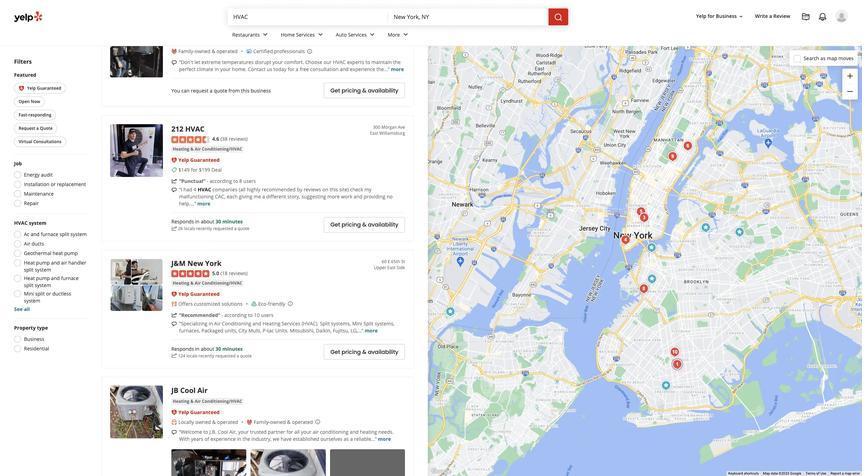 Task type: vqa. For each thing, say whether or not it's contained in the screenshot.
top tan my link
no



Task type: locate. For each thing, give the bounding box(es) containing it.
j&m new york image
[[666, 150, 680, 164], [666, 150, 680, 164]]

2 heat from the top
[[24, 275, 35, 282]]

1 vertical spatial requested
[[215, 353, 236, 359]]

3 24 chevron down v2 image from the left
[[401, 30, 410, 39]]

family-owned & operated
[[178, 48, 238, 55], [254, 419, 313, 426]]

zoom in image
[[846, 72, 854, 80]]

split inside heat pump and air handler split system
[[24, 267, 34, 273]]

business inside button
[[716, 13, 737, 20]]

2 none field from the left
[[394, 13, 543, 21]]

heat
[[24, 260, 35, 266], [24, 275, 35, 282]]

business up residential
[[24, 336, 44, 343]]

users for - according to 10 users
[[261, 312, 273, 319]]

heating inside jb cool air heating & air conditioning/hvac
[[173, 398, 189, 404]]

heat inside heat pump and furnace split system
[[24, 275, 35, 282]]

1 vertical spatial 16 speech v2 image
[[171, 321, 177, 327]]

availability for 212 hvac
[[368, 221, 398, 229]]

locals right 124
[[186, 353, 198, 359]]

responds for 212
[[171, 218, 194, 225]]

quote for 212 hvac
[[238, 226, 249, 232]]

0 vertical spatial heating & air conditioning/hvac
[[173, 37, 242, 43]]

as inside "welcome to j.b. cool air, your trusted partner for all your air conditioning and heating needs. with years of experience in the industry, we have established ourselves as a reliable…"
[[344, 436, 349, 442]]

heating & air conditioning/hvac button down 5.0
[[171, 280, 244, 287]]

all right see
[[24, 306, 30, 313]]

system inside mini split or ductless system
[[24, 298, 40, 304]]

pump inside heat pump and air handler split system
[[36, 260, 50, 266]]

$199
[[199, 166, 210, 173]]

more link for "specializing in air conditioning and heating services (hvac). split systems, mini split systems, furnaces, packaged units, city multi, p-tac units. mitsubishi, daikin, fujitsu, lg,…"
[[365, 327, 378, 334]]

1 vertical spatial availability
[[368, 221, 398, 229]]

1 horizontal spatial none field
[[394, 13, 543, 21]]

1 vertical spatial family-owned & operated
[[254, 419, 313, 426]]

more for "don't let extreme temperatures disrupt your comfort. choose our hvac experts to maintain the perfect climate in your home. contact us today for a free consultation and experience the…"
[[391, 66, 404, 73]]

heating & air conditioning/hvac link down 5.0
[[171, 280, 244, 287]]

"recommended" - according to 10 users
[[179, 312, 273, 319]]

1 vertical spatial air
[[313, 429, 319, 435]]

for inside "don't let extreme temperatures disrupt your comfort. choose our hvac experts to maintain the perfect climate in your home. contact us today for a free consultation and experience the…"
[[288, 66, 294, 73]]

2 30 from the top
[[216, 346, 221, 352]]

and up multi,
[[253, 320, 261, 327]]

2 about from the top
[[201, 346, 214, 352]]

locals for hvac
[[184, 226, 195, 232]]

1 horizontal spatial mini
[[352, 320, 362, 327]]

16 speech v2 image
[[171, 187, 177, 193], [171, 321, 177, 327], [171, 430, 177, 435]]

and inside companies (all highly recommended by reviews on this site) check my malfunctioning cac, each giving me a different story, suggesting more work and providing no help.…"
[[354, 193, 362, 200]]

help.…"
[[179, 200, 196, 207]]

1 option group from the top
[[12, 160, 87, 209]]

heating & air conditioning/hvac link
[[171, 37, 244, 44], [171, 146, 244, 153], [171, 280, 244, 287], [171, 398, 244, 405]]

16 family owned v2 image up trusted
[[247, 420, 252, 425]]

in inside "specializing in air conditioning and heating services (hvac). split systems, mini split systems, furnaces, packaged units, city multi, p-tac units. mitsubishi, daikin, fujitsu, lg,…"
[[209, 320, 213, 327]]

yelp guaranteed for offers
[[178, 291, 220, 297]]

error
[[853, 472, 860, 475]]

2 conditioning/hvac from the top
[[202, 146, 242, 152]]

more link right lg,…"
[[365, 327, 378, 334]]

minutes up 26 locals recently requested a quote
[[222, 218, 243, 225]]

3 get from the top
[[330, 348, 340, 356]]

your left the home.
[[220, 66, 231, 73]]

2 vertical spatial option group
[[12, 325, 87, 355]]

heating & air conditioning/hvac for new
[[173, 280, 242, 286]]

had
[[184, 186, 192, 193]]

property
[[14, 325, 36, 331]]

0 vertical spatial all
[[24, 306, 30, 313]]

none field find
[[233, 13, 383, 21]]

split down "geothermal"
[[24, 267, 34, 273]]

2 vertical spatial availability
[[368, 348, 398, 356]]

2 get pricing & availability button from the top
[[324, 217, 405, 233]]

16 trending v2 image
[[171, 178, 177, 184], [171, 226, 177, 232], [171, 313, 177, 318], [171, 353, 177, 359]]

system inside heat pump and air handler split system
[[35, 267, 51, 273]]

30 up 124 locals recently requested a quote on the bottom left
[[216, 346, 221, 352]]

usa pro image
[[110, 25, 163, 78], [659, 379, 673, 393]]

pump down heat pump and air handler split system
[[36, 275, 50, 282]]

a left quote
[[36, 125, 39, 131]]

1 vertical spatial map
[[845, 472, 852, 475]]

0 horizontal spatial family-
[[178, 48, 195, 55]]

1 vertical spatial 212 hvac image
[[699, 221, 713, 235]]

disrupt
[[255, 59, 271, 66]]

responds in about 30 minutes up 26 locals recently requested a quote
[[171, 218, 243, 225]]

& inside jb cool air heating & air conditioning/hvac
[[190, 398, 194, 404]]

heating & air conditioning/hvac button up the extreme
[[171, 37, 244, 44]]

0 vertical spatial of
[[205, 436, 209, 442]]

2 availability from the top
[[368, 221, 398, 229]]

2 heating & air conditioning/hvac from the top
[[173, 146, 242, 152]]

yelp guaranteed button up $149 for $199 deal
[[178, 157, 220, 163]]

yelp guaranteed button
[[14, 83, 66, 94], [178, 157, 220, 163], [178, 291, 220, 297], [178, 409, 220, 416]]

and inside heat pump and air handler split system
[[51, 260, 60, 266]]

1 vertical spatial -
[[222, 312, 223, 319]]

extreme
[[202, 59, 221, 66]]

experience inside "welcome to j.b. cool air, your trusted partner for all your air conditioning and heating needs. with years of experience in the industry, we have established ourselves as a reliable…"
[[211, 436, 236, 442]]

1 heating & air conditioning/hvac button from the top
[[171, 37, 244, 44]]

4.6 star rating image
[[171, 136, 209, 143]]

services inside "specializing in air conditioning and heating services (hvac). split systems, mini split systems, furnaces, packaged units, city multi, p-tac units. mitsubishi, daikin, fujitsu, lg,…"
[[282, 320, 300, 327]]

pump
[[64, 250, 78, 257], [36, 260, 50, 266], [36, 275, 50, 282]]

your
[[273, 59, 283, 66], [220, 66, 231, 73], [238, 429, 249, 435], [301, 429, 311, 435]]

the
[[393, 59, 401, 66], [243, 436, 250, 442]]

furnace up ducts
[[41, 231, 58, 238]]

mini inside "specializing in air conditioning and heating services (hvac). split systems, mini split systems, furnaces, packaged units, city multi, p-tac units. mitsubishi, daikin, fujitsu, lg,…"
[[352, 320, 362, 327]]

"i
[[179, 186, 182, 193]]

all
[[24, 306, 30, 313], [294, 429, 300, 435]]

review
[[774, 13, 790, 20]]

2 horizontal spatial 24 chevron down v2 image
[[401, 30, 410, 39]]

3 get pricing & availability button from the top
[[324, 344, 405, 360]]

request a quote button
[[14, 123, 57, 134]]

to
[[366, 59, 370, 66], [233, 178, 238, 184], [248, 312, 253, 319], [203, 429, 208, 435]]

1 horizontal spatial 16 family owned v2 image
[[247, 420, 252, 425]]

dubo hvac image
[[670, 358, 684, 372]]

users right 10
[[261, 312, 273, 319]]

split inside heat pump and furnace split system
[[24, 282, 34, 289]]

3 availability from the top
[[368, 348, 398, 356]]

owned for family-owned & operated
[[195, 419, 211, 426]]

property type
[[14, 325, 48, 331]]

reviews) for 212 hvac
[[229, 136, 248, 142]]

mini up lg,…"
[[352, 320, 362, 327]]

0 horizontal spatial business
[[24, 336, 44, 343]]

0 vertical spatial heat
[[24, 260, 35, 266]]

in down the extreme
[[215, 66, 219, 73]]

16 speech v2 image down 16 locally owned v2 icon
[[171, 430, 177, 435]]

8
[[239, 178, 242, 184]]

more inside companies (all highly recommended by reviews on this site) check my malfunctioning cac, each giving me a different story, suggesting more work and providing no help.…"
[[327, 193, 340, 200]]

pricing for 212 hvac
[[342, 221, 361, 229]]

guaranteed for locally
[[190, 409, 220, 416]]

2 vertical spatial heating & air conditioning/hvac
[[173, 280, 242, 286]]

1 vertical spatial responds in about 30 minutes
[[171, 346, 243, 352]]

heat inside heat pump and air handler split system
[[24, 260, 35, 266]]

1 vertical spatial pump
[[36, 260, 50, 266]]

temperatures
[[222, 59, 254, 66]]

yelp guaranteed button up locally owned & operated
[[178, 409, 220, 416]]

map region
[[365, 0, 862, 476]]

1 horizontal spatial experience
[[350, 66, 375, 73]]

more link for "welcome to j.b. cool air, your trusted partner for all your air conditioning and heating needs. with years of experience in the industry, we have established ourselves as a reliable…"
[[378, 436, 391, 442]]

yelp guaranteed up $149 for $199 deal
[[178, 157, 220, 163]]

air
[[61, 260, 67, 266], [313, 429, 319, 435]]

1 horizontal spatial family-owned & operated
[[254, 419, 313, 426]]

1 vertical spatial according
[[224, 312, 247, 319]]

family-owned & operated for left '16 family owned v2' image
[[178, 48, 238, 55]]

mr air nyc image
[[637, 282, 651, 296]]

3 conditioning/hvac from the top
[[202, 280, 242, 286]]

google image
[[430, 467, 453, 476]]

1 horizontal spatial business
[[716, 13, 737, 20]]

get pricing & availability button down lg,…"
[[324, 344, 405, 360]]

1 vertical spatial get
[[330, 221, 340, 229]]

locally owned & operated
[[178, 419, 238, 426]]

1 conditioning/hvac from the top
[[202, 37, 242, 43]]

1 horizontal spatial 24 chevron down v2 image
[[368, 30, 377, 39]]

2 responds in about 30 minutes from the top
[[171, 346, 243, 352]]

operated for certified professionals
[[217, 48, 238, 55]]

east left side
[[387, 265, 396, 271]]

0 vertical spatial get pricing & availability button
[[324, 83, 405, 98]]

heating & air conditioning/hvac button down 4.6
[[171, 146, 244, 153]]

24 chevron down v2 image left the 'auto'
[[316, 30, 325, 39]]

locals for new
[[186, 353, 198, 359]]

air inside "welcome to j.b. cool air, your trusted partner for all your air conditioning and heating needs. with years of experience in the industry, we have established ourselves as a reliable…"
[[313, 429, 319, 435]]

option group
[[12, 160, 87, 209], [12, 220, 87, 313], [12, 325, 87, 355]]

terms of use link
[[806, 472, 827, 475]]

open now
[[19, 99, 40, 105]]

pump for handler
[[36, 260, 50, 266]]

1 vertical spatial heat
[[24, 275, 35, 282]]

16 speech v2 image left "i
[[171, 187, 177, 193]]

1 16 speech v2 image from the top
[[171, 187, 177, 193]]

to right experts
[[366, 59, 370, 66]]

1 vertical spatial recently
[[199, 353, 214, 359]]

about
[[201, 218, 214, 225], [201, 346, 214, 352]]

quote down giving
[[238, 226, 249, 232]]

16 yelp guaranteed v2 image
[[19, 86, 24, 91]]

get pricing & availability for 212 hvac
[[330, 221, 398, 229]]

j&m new york link
[[171, 259, 222, 268]]

2 reviews) from the top
[[229, 270, 248, 277]]

group
[[843, 69, 858, 100]]

get
[[330, 87, 340, 95], [330, 221, 340, 229], [330, 348, 340, 356]]

pump up handler
[[64, 250, 78, 257]]

p-
[[263, 327, 267, 334]]

get for j&m new york
[[330, 348, 340, 356]]

hvac up 4.6 star rating image
[[185, 124, 205, 134]]

this inside companies (all highly recommended by reviews on this site) check my malfunctioning cac, each giving me a different story, suggesting more work and providing no help.…"
[[330, 186, 338, 193]]

0 horizontal spatial 212 hvac image
[[110, 124, 163, 177]]

reviews) right (38
[[229, 136, 248, 142]]

0 vertical spatial the
[[393, 59, 401, 66]]

and inside "welcome to j.b. cool air, your trusted partner for all your air conditioning and heating needs. with years of experience in the industry, we have established ourselves as a reliable…"
[[350, 429, 359, 435]]

family- for '16 family owned v2' image to the bottom
[[254, 419, 270, 426]]

use
[[821, 472, 827, 475]]

2 option group from the top
[[12, 220, 87, 313]]

None search field
[[228, 8, 570, 25]]

2 vertical spatial pump
[[36, 275, 50, 282]]

0 horizontal spatial as
[[344, 436, 349, 442]]

business categories element
[[227, 25, 848, 46]]

users right 8
[[243, 178, 256, 184]]

info icon image
[[307, 48, 313, 54], [307, 48, 313, 54], [287, 301, 293, 307], [287, 301, 293, 307], [315, 419, 321, 425], [315, 419, 321, 425]]

geothermal
[[24, 250, 51, 257]]

2 16 trending v2 image from the top
[[171, 226, 177, 232]]

a inside button
[[36, 125, 39, 131]]

2 minutes from the top
[[222, 346, 243, 352]]

"i had 4 hvac
[[179, 186, 211, 193]]

furnace inside heat pump and furnace split system
[[61, 275, 79, 282]]

pump for split
[[36, 275, 50, 282]]

companies
[[212, 186, 238, 193]]

professionals
[[274, 48, 305, 55]]

requested for 212 hvac
[[213, 226, 233, 232]]

mini inside mini split or ductless system
[[24, 290, 34, 297]]

cool inside "welcome to j.b. cool air, your trusted partner for all your air conditioning and heating needs. with years of experience in the industry, we have established ourselves as a reliable…"
[[218, 429, 228, 435]]

auto
[[336, 31, 347, 38]]

air up established
[[313, 429, 319, 435]]

yelp guaranteed button for offers
[[178, 291, 220, 297]]

air down jb cool air "link"
[[195, 398, 201, 404]]

0 horizontal spatial the
[[243, 436, 250, 442]]

for up the have
[[287, 429, 293, 435]]

open now button
[[14, 97, 45, 107]]

sohohvac image
[[637, 211, 651, 225]]

heating up tac
[[263, 320, 280, 327]]

report a map error link
[[831, 472, 860, 475]]

yelp guaranteed button up now at top
[[14, 83, 66, 94]]

brownstone heating & air conditioning image
[[668, 345, 682, 359]]

in up packaged
[[209, 320, 213, 327]]

reviews)
[[229, 136, 248, 142], [229, 270, 248, 277]]

or down the "audit"
[[51, 181, 56, 188]]

24 chevron down v2 image inside 'home services' link
[[316, 30, 325, 39]]

1 vertical spatial locals
[[186, 353, 198, 359]]

users
[[243, 178, 256, 184], [261, 312, 273, 319]]

operated up air,
[[217, 419, 238, 426]]

hvac
[[333, 59, 346, 66], [185, 124, 205, 134], [198, 186, 211, 193], [14, 220, 28, 226]]

system up heat pump and furnace split system
[[35, 267, 51, 273]]

hvac right 4
[[198, 186, 211, 193]]

1 minutes from the top
[[222, 218, 243, 225]]

1 get pricing & availability from the top
[[330, 87, 398, 95]]

heating up the "don't
[[173, 37, 189, 43]]

1 reviews) from the top
[[229, 136, 248, 142]]

hvac inside "don't let extreme temperatures disrupt your comfort. choose our hvac experts to maintain the perfect climate in your home. contact us today for a free consultation and experience the…"
[[333, 59, 346, 66]]

of left the use
[[816, 472, 820, 475]]

get pricing & availability button down providing
[[324, 217, 405, 233]]

1 vertical spatial responds
[[171, 346, 194, 352]]

4 conditioning/hvac from the top
[[202, 398, 242, 404]]

owned
[[195, 48, 210, 55], [195, 419, 211, 426], [270, 419, 286, 426]]

all up established
[[294, 429, 300, 435]]

quote for j&m new york
[[240, 353, 252, 359]]

3 heating & air conditioning/hvac from the top
[[173, 280, 242, 286]]

& down jb cool air "link"
[[190, 398, 194, 404]]

guaranteed up $199
[[190, 157, 220, 163]]

1 none field from the left
[[233, 13, 383, 21]]

heating & air conditioning/hvac link down 4.6
[[171, 146, 244, 153]]

0 horizontal spatial experience
[[211, 436, 236, 442]]

0 horizontal spatial -
[[207, 178, 208, 184]]

0 vertical spatial air
[[61, 260, 67, 266]]

for left 16 chevron down v2 icon
[[708, 13, 715, 20]]

airnizer image
[[645, 241, 659, 255]]

family- up the "don't
[[178, 48, 195, 55]]

0 horizontal spatial furnace
[[41, 231, 58, 238]]

0 vertical spatial 30
[[216, 218, 221, 225]]

airnizer image
[[645, 241, 659, 255]]

reviews) for j&m new york
[[229, 270, 248, 277]]

0 horizontal spatial cool
[[180, 386, 196, 395]]

family- for left '16 family owned v2' image
[[178, 48, 195, 55]]

1 horizontal spatial furnace
[[61, 275, 79, 282]]

responds
[[171, 218, 194, 225], [171, 346, 194, 352]]

maintenance
[[24, 191, 54, 197]]

& up "welcome to j.b. cool air, your trusted partner for all your air conditioning and heating needs. with years of experience in the industry, we have established ourselves as a reliable…"
[[287, 419, 291, 426]]

0 vertical spatial east
[[370, 130, 378, 136]]

0 vertical spatial furnace
[[41, 231, 58, 238]]

cool inside jb cool air heating & air conditioning/hvac
[[180, 386, 196, 395]]

"don't
[[179, 59, 193, 66]]

to inside "welcome to j.b. cool air, your trusted partner for all your air conditioning and heating needs. with years of experience in the industry, we have established ourselves as a reliable…"
[[203, 429, 208, 435]]

suggesting
[[302, 193, 326, 200]]

2 16 speech v2 image from the top
[[171, 321, 177, 327]]

1 vertical spatial this
[[330, 186, 338, 193]]

requested
[[213, 226, 233, 232], [215, 353, 236, 359]]

air up let
[[195, 37, 201, 43]]

0 vertical spatial map
[[827, 55, 837, 61]]

more link right the…"
[[391, 66, 404, 73]]

aircon image
[[634, 205, 648, 219]]

16 family owned v2 image
[[171, 49, 177, 54], [247, 420, 252, 425]]

5.0
[[212, 270, 219, 277]]

65th
[[391, 259, 400, 265]]

optimize air image
[[670, 358, 684, 372]]

get pricing & availability for j&m new york
[[330, 348, 398, 356]]

conditioning/hvac up the extreme
[[202, 37, 242, 43]]

0 horizontal spatial 24 chevron down v2 image
[[316, 30, 325, 39]]

responds for j&m
[[171, 346, 194, 352]]

24 chevron down v2 image
[[261, 30, 270, 39]]

map for error
[[845, 472, 852, 475]]

1 systems, from the left
[[331, 320, 351, 327]]

request a quote
[[19, 125, 53, 131]]

get pricing & availability button
[[324, 83, 405, 98], [324, 217, 405, 233], [324, 344, 405, 360]]

4
[[194, 186, 196, 193]]

get pricing & availability
[[330, 87, 398, 95], [330, 221, 398, 229], [330, 348, 398, 356]]

heat down "geothermal"
[[24, 260, 35, 266]]

ourselves
[[321, 436, 342, 442]]

ave
[[398, 124, 405, 130]]

a right me at the left top of page
[[262, 193, 265, 200]]

heating & air conditioning/hvac link up locally owned & operated
[[171, 398, 244, 405]]

2 vertical spatial 16 speech v2 image
[[171, 430, 177, 435]]

3 16 trending v2 image from the top
[[171, 313, 177, 318]]

24 chevron down v2 image
[[316, 30, 325, 39], [368, 30, 377, 39], [401, 30, 410, 39]]

0 horizontal spatial this
[[241, 87, 249, 94]]

0 horizontal spatial air
[[61, 260, 67, 266]]

experience down air,
[[211, 436, 236, 442]]

Find text field
[[233, 13, 383, 21]]

your up established
[[301, 429, 311, 435]]

as down 'conditioning'
[[344, 436, 349, 442]]

0 horizontal spatial mini
[[24, 290, 34, 297]]

business inside option group
[[24, 336, 44, 343]]

0 vertical spatial get pricing & availability
[[330, 87, 398, 95]]

1 vertical spatial 30
[[216, 346, 221, 352]]

24 chevron down v2 image inside auto services link
[[368, 30, 377, 39]]

1 horizontal spatial this
[[330, 186, 338, 193]]

guaranteed for $149
[[190, 157, 220, 163]]

0 vertical spatial cool
[[180, 386, 196, 395]]

1 vertical spatial minutes
[[222, 346, 243, 352]]

1 vertical spatial furnace
[[61, 275, 79, 282]]

units.
[[275, 327, 289, 334]]

3 heating & air conditioning/hvac link from the top
[[171, 280, 244, 287]]

get pricing & availability down the…"
[[330, 87, 398, 95]]

1 get pricing & availability button from the top
[[324, 83, 405, 98]]

3 option group from the top
[[12, 325, 87, 355]]

0 vertical spatial family-owned & operated
[[178, 48, 238, 55]]

1 vertical spatial business
[[24, 336, 44, 343]]

split
[[60, 231, 69, 238], [24, 267, 34, 273], [24, 282, 34, 289], [35, 290, 45, 297]]

0 vertical spatial get
[[330, 87, 340, 95]]

1 vertical spatial or
[[46, 290, 51, 297]]

0 vertical spatial experience
[[350, 66, 375, 73]]

2 24 chevron down v2 image from the left
[[368, 30, 377, 39]]

0 vertical spatial requested
[[213, 226, 233, 232]]

east left morgan at left
[[370, 130, 378, 136]]

1 horizontal spatial cool
[[218, 429, 228, 435]]

recently right 124
[[199, 353, 214, 359]]

responds in about 30 minutes up 124 locals recently requested a quote on the bottom left
[[171, 346, 243, 352]]

24 chevron down v2 image inside more link
[[401, 30, 410, 39]]

family-owned & operated up the extreme
[[178, 48, 238, 55]]

2 get pricing & availability from the top
[[330, 221, 398, 229]]

offers customized solutions
[[178, 301, 243, 307]]

reviews) right the (18
[[229, 270, 248, 277]]

option group containing job
[[12, 160, 87, 209]]

split
[[320, 320, 330, 327], [364, 320, 374, 327]]

jb cool air image
[[110, 386, 163, 439]]

0 vertical spatial 212 hvac image
[[110, 124, 163, 177]]

1 about from the top
[[201, 218, 214, 225]]

mitsubishi,
[[290, 327, 315, 334]]

reliable…"
[[354, 436, 377, 442]]

split down heat pump and furnace split system
[[35, 290, 45, 297]]

2 vertical spatial pricing
[[342, 348, 361, 356]]

mr air nyc image
[[637, 282, 651, 296]]

2 get from the top
[[330, 221, 340, 229]]

212 hvac image
[[110, 124, 163, 177], [699, 221, 713, 235]]

cool
[[180, 386, 196, 395], [218, 429, 228, 435]]

air inside "specializing in air conditioning and heating services (hvac). split systems, mini split systems, furnaces, packaged units, city multi, p-tac units. mitsubishi, daikin, fujitsu, lg,…"
[[214, 320, 221, 327]]

1 horizontal spatial family-
[[254, 419, 270, 426]]

trusted
[[250, 429, 267, 435]]

business left 16 chevron down v2 icon
[[716, 13, 737, 20]]

iconyelpguaranteedbadgesmall image
[[171, 157, 177, 163], [171, 157, 177, 163], [171, 291, 177, 297], [171, 291, 177, 297], [171, 410, 177, 415], [171, 410, 177, 415]]

0 vertical spatial as
[[821, 55, 826, 61]]

1 vertical spatial get pricing & availability button
[[324, 217, 405, 233]]

according up conditioning
[[224, 312, 247, 319]]

pricing for j&m new york
[[342, 348, 361, 356]]

yelp guaranteed button for locally
[[178, 409, 220, 416]]

conditioning/hvac inside jb cool air heating & air conditioning/hvac
[[202, 398, 242, 404]]

0 horizontal spatial users
[[243, 178, 256, 184]]

16 family owned v2 image up 16 speech v2 icon
[[171, 49, 177, 54]]

2 responds from the top
[[171, 346, 194, 352]]

me
[[254, 193, 261, 200]]

jb
[[171, 386, 178, 395]]

and right ac
[[31, 231, 39, 238]]

auto services
[[336, 31, 367, 38]]

3 pricing from the top
[[342, 348, 361, 356]]

zoom out image
[[846, 87, 854, 96]]

heating & air conditioning/hvac for hvac
[[173, 146, 242, 152]]

split up mini split or ductless system
[[24, 282, 34, 289]]

0 vertical spatial minutes
[[222, 218, 243, 225]]

1 vertical spatial experience
[[211, 436, 236, 442]]

terms of use
[[806, 472, 827, 475]]

family-
[[178, 48, 195, 55], [254, 419, 270, 426]]

0 vertical spatial family-
[[178, 48, 195, 55]]

0 vertical spatial 16 speech v2 image
[[171, 187, 177, 193]]

new
[[187, 259, 203, 268]]

guaranteed
[[37, 85, 61, 91], [190, 157, 220, 163], [190, 291, 220, 297], [190, 409, 220, 416]]

business
[[716, 13, 737, 20], [24, 336, 44, 343]]

work
[[341, 193, 352, 200]]

1 30 from the top
[[216, 218, 221, 225]]

now
[[31, 99, 40, 105]]

for inside "welcome to j.b. cool air, your trusted partner for all your air conditioning and heating needs. with years of experience in the industry, we have established ourselves as a reliable…"
[[287, 429, 293, 435]]

0 vertical spatial responds
[[171, 218, 194, 225]]

conditioning/hvac down the (18
[[202, 280, 242, 286]]

0 vertical spatial 16 family owned v2 image
[[171, 49, 177, 54]]

pricing down work
[[342, 221, 361, 229]]

"punctual"
[[179, 178, 205, 184]]

pump inside heat pump and furnace split system
[[36, 275, 50, 282]]

yelp for locally owned & operated
[[178, 409, 189, 416]]

1 horizontal spatial of
[[816, 472, 820, 475]]

get pricing & availability down lg,…"
[[330, 348, 398, 356]]

responds up 26
[[171, 218, 194, 225]]

conditioning/hvac for third heating & air conditioning/hvac button
[[202, 280, 242, 286]]

option group containing hvac system
[[12, 220, 87, 313]]

about up 26 locals recently requested a quote
[[201, 218, 214, 225]]

1 vertical spatial quote
[[238, 226, 249, 232]]

0 vertical spatial recently
[[196, 226, 212, 232]]

conditioning/hvac for 3rd heating & air conditioning/hvac button from the bottom of the page
[[202, 146, 242, 152]]

get for 212 hvac
[[330, 221, 340, 229]]

0 vertical spatial users
[[243, 178, 256, 184]]

3 get pricing & availability from the top
[[330, 348, 398, 356]]

recently right 26
[[196, 226, 212, 232]]

- down $199
[[207, 178, 208, 184]]

2 pricing from the top
[[342, 221, 361, 229]]

none field near
[[394, 13, 543, 21]]

contact
[[248, 66, 266, 73]]

16 speech v2 image
[[171, 60, 177, 66]]

1 vertical spatial the
[[243, 436, 250, 442]]

& down 5 star rating image
[[190, 280, 194, 286]]

multi,
[[248, 327, 261, 334]]

0 vertical spatial -
[[207, 178, 208, 184]]

this
[[241, 87, 249, 94], [330, 186, 338, 193]]

and inside "specializing in air conditioning and heating services (hvac). split systems, mini split systems, furnaces, packaged units, city multi, p-tac units. mitsubishi, daikin, fujitsu, lg,…"
[[253, 320, 261, 327]]

1 responds in about 30 minutes from the top
[[171, 218, 243, 225]]

1 get from the top
[[330, 87, 340, 95]]

jb cool air image
[[443, 305, 458, 319]]

get pricing & availability button down the…"
[[324, 83, 405, 98]]

1 vertical spatial cool
[[218, 429, 228, 435]]

1 vertical spatial about
[[201, 346, 214, 352]]

prime air group image
[[670, 358, 684, 372]]

0 vertical spatial according
[[210, 178, 232, 184]]

0 vertical spatial locals
[[184, 226, 195, 232]]

1 availability from the top
[[368, 87, 398, 95]]

owned up let
[[195, 48, 210, 55]]

yelp guaranteed for $149
[[178, 157, 220, 163]]

None field
[[233, 13, 383, 21], [394, 13, 543, 21]]

for down comfort.
[[288, 66, 294, 73]]

3 16 speech v2 image from the top
[[171, 430, 177, 435]]

my
[[364, 186, 372, 193]]

4 16 trending v2 image from the top
[[171, 353, 177, 359]]

1 vertical spatial family-
[[254, 419, 270, 426]]

1 heat from the top
[[24, 260, 35, 266]]

1 24 chevron down v2 image from the left
[[316, 30, 325, 39]]

east inside 300 morgan ave east williamsburg
[[370, 130, 378, 136]]

according up companies
[[210, 178, 232, 184]]

1 responds from the top
[[171, 218, 194, 225]]

1 horizontal spatial 212 hvac image
[[699, 221, 713, 235]]

1 vertical spatial usa pro image
[[659, 379, 673, 393]]

2 split from the left
[[364, 320, 374, 327]]

2 vertical spatial get pricing & availability button
[[324, 344, 405, 360]]



Task type: describe. For each thing, give the bounding box(es) containing it.
certified
[[253, 48, 273, 55]]

solutions
[[222, 301, 243, 307]]

a right write
[[769, 13, 772, 20]]

users for - according to 8 users
[[243, 178, 256, 184]]

responds in about 30 minutes for hvac
[[171, 218, 243, 225]]

operated up established
[[292, 419, 313, 426]]

in up 124 locals recently requested a quote on the bottom left
[[195, 346, 199, 352]]

16 eco friendly v2 image
[[251, 301, 257, 307]]

- for "recommended"
[[222, 312, 223, 319]]

search image
[[554, 13, 563, 21]]

keep cool nyc image
[[681, 139, 695, 153]]

notifications image
[[819, 13, 827, 21]]

or inside mini split or ductless system
[[46, 290, 51, 297]]

in inside "welcome to j.b. cool air, your trusted partner for all your air conditioning and heating needs. with years of experience in the industry, we have established ourselves as a reliable…"
[[237, 436, 241, 442]]

providing
[[364, 193, 385, 200]]

panda hvac image
[[645, 272, 659, 286]]

more for "specializing in air conditioning and heating services (hvac). split systems, mini split systems, furnaces, packaged units, city multi, p-tac units. mitsubishi, daikin, fujitsu, lg,…"
[[365, 327, 378, 334]]

124
[[178, 353, 185, 359]]

yelp inside button
[[696, 13, 707, 20]]

split inside mini split or ductless system
[[35, 290, 45, 297]]

1 horizontal spatial as
[[821, 55, 826, 61]]

guaranteed inside featured group
[[37, 85, 61, 91]]

your up today
[[273, 59, 283, 66]]

friendly
[[268, 301, 285, 307]]

east inside 60 e 65th st upper east side
[[387, 265, 396, 271]]

free
[[300, 66, 309, 73]]

residential
[[24, 345, 49, 352]]

system inside heat pump and furnace split system
[[35, 282, 51, 289]]

a inside companies (all highly recommended by reviews on this site) check my malfunctioning cac, each giving me a different story, suggesting more work and providing no help.…"
[[262, 193, 265, 200]]

guaranteed for offers
[[190, 291, 220, 297]]

& up j.b.
[[212, 419, 216, 426]]

owned for certified professionals
[[195, 48, 210, 55]]

ac and furnace split system
[[24, 231, 87, 238]]

heating down 4.6 star rating image
[[173, 146, 189, 152]]

fast-responding
[[19, 112, 51, 118]]

featured group
[[13, 71, 87, 149]]

system up ac
[[29, 220, 46, 226]]

the inside "don't let extreme temperatures disrupt your comfort. choose our hvac experts to maintain the perfect climate in your home. contact us today for a free consultation and experience the…"
[[393, 59, 401, 66]]

see all
[[14, 306, 30, 313]]

recently for new
[[199, 353, 214, 359]]

installation or replacement
[[24, 181, 86, 188]]

your right air,
[[238, 429, 249, 435]]

terms
[[806, 472, 816, 475]]

1 heating & air conditioning/hvac link from the top
[[171, 37, 244, 44]]

according for "recommended"
[[224, 312, 247, 319]]

conditioning
[[320, 429, 349, 435]]

yelp guaranteed button for $149
[[178, 157, 220, 163]]

map data ©2023 google
[[763, 472, 801, 475]]

yelp for offers customized solutions
[[178, 291, 189, 297]]

to inside "don't let extreme temperatures disrupt your comfort. choose our hvac experts to maintain the perfect climate in your home. contact us today for a free consultation and experience the…"
[[366, 59, 370, 66]]

services for home services
[[296, 31, 315, 38]]

deal
[[211, 166, 222, 173]]

request
[[191, 87, 208, 94]]

responds in about 30 minutes for new
[[171, 346, 243, 352]]

0 vertical spatial or
[[51, 181, 56, 188]]

e
[[388, 259, 390, 265]]

in inside "don't let extreme temperatures disrupt your comfort. choose our hvac experts to maintain the perfect climate in your home. contact us today for a free consultation and experience the…"
[[215, 66, 219, 73]]

30 for 212 hvac
[[216, 218, 221, 225]]

©2023
[[779, 472, 790, 475]]

check
[[350, 186, 363, 193]]

yelp for business button
[[693, 10, 747, 23]]

24 chevron down v2 image for auto services
[[368, 30, 377, 39]]

yelp guaranteed inside featured group
[[27, 85, 61, 91]]

choose
[[305, 59, 322, 66]]

no
[[387, 193, 393, 200]]

air inside option group
[[24, 241, 30, 247]]

and inside "don't let extreme temperatures disrupt your comfort. choose our hvac experts to maintain the perfect climate in your home. contact us today for a free consultation and experience the…"
[[340, 66, 349, 73]]

4.6 (38 reviews)
[[212, 136, 248, 142]]

for right the $149
[[191, 166, 198, 173]]

(18
[[220, 270, 228, 277]]

prime air group image
[[670, 358, 684, 372]]

2 systems, from the left
[[375, 320, 395, 327]]

type
[[37, 325, 48, 331]]

1 pricing from the top
[[342, 87, 361, 95]]

30 for j&m new york
[[216, 346, 221, 352]]

16 chevron down v2 image
[[738, 14, 744, 19]]

more for "welcome to j.b. cool air, your trusted partner for all your air conditioning and heating needs. with years of experience in the industry, we have established ourselves as a reliable…"
[[378, 436, 391, 442]]

0 vertical spatial this
[[241, 87, 249, 94]]

aja homes image
[[721, 34, 735, 48]]

services for auto services
[[348, 31, 367, 38]]

by
[[297, 186, 302, 193]]

hvac up ac
[[14, 220, 28, 226]]

jb cool air link
[[171, 386, 208, 395]]

all inside option group
[[24, 306, 30, 313]]

get pricing & availability button for 212 hvac
[[324, 217, 405, 233]]

split up heat
[[60, 231, 69, 238]]

(hvac).
[[302, 320, 319, 327]]

212
[[171, 124, 183, 134]]

heating inside "specializing in air conditioning and heating services (hvac). split systems, mini split systems, furnaces, packaged units, city multi, p-tac units. mitsubishi, daikin, fujitsu, lg,…"
[[263, 320, 280, 327]]

established
[[293, 436, 319, 442]]

all inside "welcome to j.b. cool air, your trusted partner for all your air conditioning and heating needs. with years of experience in the industry, we have established ourselves as a reliable…"
[[294, 429, 300, 435]]

16 deal v2 image
[[171, 167, 177, 173]]

1 heating & air conditioning/hvac from the top
[[173, 37, 242, 43]]

write a review link
[[752, 10, 793, 23]]

0 vertical spatial quote
[[214, 87, 227, 94]]

of inside "welcome to j.b. cool air, your trusted partner for all your air conditioning and heating needs. with years of experience in the industry, we have established ourselves as a reliable…"
[[205, 436, 209, 442]]

a inside "don't let extreme temperatures disrupt your comfort. choose our hvac experts to maintain the perfect climate in your home. contact us today for a free consultation and experience the…"
[[296, 66, 298, 73]]

report
[[831, 472, 841, 475]]

conditioning
[[222, 320, 251, 327]]

2 heating & air conditioning/hvac button from the top
[[171, 146, 244, 153]]

jb cool air heating & air conditioning/hvac
[[171, 386, 242, 404]]

heat for split
[[24, 260, 35, 266]]

yelp guaranteed for locally
[[178, 409, 220, 416]]

1 vertical spatial 16 family owned v2 image
[[247, 420, 252, 425]]

yelp inside featured group
[[27, 85, 36, 91]]

operated for family-owned & operated
[[217, 419, 238, 426]]

5.0 (18 reviews)
[[212, 270, 248, 277]]

packaged
[[202, 327, 223, 334]]

recently for hvac
[[196, 226, 212, 232]]

city
[[239, 327, 247, 334]]

map for moves
[[827, 55, 837, 61]]

& down experts
[[362, 87, 367, 95]]

& up the extreme
[[212, 48, 215, 55]]

& down lg,…"
[[362, 348, 367, 356]]

Near text field
[[394, 13, 543, 21]]

about for hvac
[[201, 218, 214, 225]]

recommended
[[262, 186, 296, 193]]

consultation
[[310, 66, 339, 73]]

and inside heat pump and furnace split system
[[51, 275, 60, 282]]

a inside "welcome to j.b. cool air, your trusted partner for all your air conditioning and heating needs. with years of experience in the industry, we have established ourselves as a reliable…"
[[350, 436, 353, 442]]

$149
[[178, 166, 190, 173]]

years
[[191, 436, 203, 442]]

koka-tech hvac image
[[733, 225, 747, 239]]

repair
[[24, 200, 39, 207]]

ac
[[24, 231, 29, 238]]

home services link
[[275, 25, 330, 46]]

5 star rating image
[[171, 270, 209, 277]]

16 certified professionals v2 image
[[246, 49, 252, 54]]

search as map moves
[[804, 55, 854, 61]]

to left 8
[[233, 178, 238, 184]]

certified professionals
[[253, 48, 305, 55]]

air inside heat pump and air handler split system
[[61, 260, 67, 266]]

4 heating & air conditioning/hvac link from the top
[[171, 398, 244, 405]]

experience inside "don't let extreme temperatures disrupt your comfort. choose our hvac experts to maintain the perfect climate in your home. contact us today for a free consultation and experience the…"
[[350, 66, 375, 73]]

1 vertical spatial of
[[816, 472, 820, 475]]

air ducts
[[24, 241, 44, 247]]

0 vertical spatial usa pro image
[[110, 25, 163, 78]]

get pricing & availability button for j&m new york
[[324, 344, 405, 360]]

cac,
[[215, 193, 226, 200]]

projects image
[[802, 13, 810, 21]]

job
[[14, 160, 22, 167]]

16 speech v2 image for 212 hvac
[[171, 187, 177, 193]]

4 heating & air conditioning/hvac button from the top
[[171, 398, 244, 405]]

shortcuts
[[744, 472, 759, 475]]

google
[[790, 472, 801, 475]]

air right jb
[[197, 386, 208, 395]]

more link down malfunctioning
[[197, 200, 210, 207]]

300 morgan ave east williamsburg
[[370, 124, 405, 136]]

for inside button
[[708, 13, 715, 20]]

more link for "don't let extreme temperatures disrupt your comfort. choose our hvac experts to maintain the perfect climate in your home. contact us today for a free consultation and experience the…"
[[391, 66, 404, 73]]

have
[[281, 436, 292, 442]]

16 offers custom solutions v2 image
[[171, 301, 177, 307]]

family-owned & operated for '16 family owned v2' image to the bottom
[[254, 419, 313, 426]]

to left 10
[[248, 312, 253, 319]]

300
[[373, 124, 380, 130]]

heating
[[360, 429, 377, 435]]

featured
[[14, 71, 36, 78]]

companies (all highly recommended by reviews on this site) check my malfunctioning cac, each giving me a different story, suggesting more work and providing no help.…"
[[179, 186, 393, 207]]

1 16 trending v2 image from the top
[[171, 178, 177, 184]]

yelp for $149 for $199 deal
[[178, 157, 189, 163]]

virtual
[[19, 139, 32, 145]]

212 hvac link
[[171, 124, 205, 134]]

heating down 5 star rating image
[[173, 280, 189, 286]]

about for new
[[201, 346, 214, 352]]

owned up partner
[[270, 419, 286, 426]]

gravesend
[[384, 25, 405, 31]]

1 horizontal spatial usa pro image
[[659, 379, 673, 393]]

according for "punctual"
[[210, 178, 232, 184]]

minutes for 212 hvac
[[222, 218, 243, 225]]

more link
[[382, 25, 416, 46]]

conditioning/hvac for first heating & air conditioning/hvac button from the top of the page
[[202, 37, 242, 43]]

virtual consultations button
[[14, 137, 66, 147]]

system up handler
[[70, 231, 87, 238]]

2 heating & air conditioning/hvac link from the top
[[171, 146, 244, 153]]

in up 26 locals recently requested a quote
[[195, 218, 199, 225]]

60
[[382, 259, 387, 265]]

comfort.
[[284, 59, 304, 66]]

"don't let extreme temperatures disrupt your comfort. choose our hvac experts to maintain the perfect climate in your home. contact us today for a free consultation and experience the…"
[[179, 59, 401, 73]]

user actions element
[[691, 9, 858, 52]]

the…"
[[377, 66, 390, 73]]

fast-
[[19, 112, 28, 118]]

3 heating & air conditioning/hvac button from the top
[[171, 280, 244, 287]]

a right request in the left of the page
[[210, 87, 213, 94]]

j&m new york image
[[110, 259, 163, 311]]

auto services link
[[330, 25, 382, 46]]

air,
[[229, 429, 237, 435]]

optimize air image
[[670, 358, 684, 372]]

a right report
[[842, 472, 844, 475]]

j&m
[[171, 259, 186, 268]]

installation
[[24, 181, 49, 188]]

availability for j&m new york
[[368, 348, 398, 356]]

lg,…"
[[351, 327, 364, 334]]

"recommended"
[[179, 312, 220, 319]]

different
[[266, 193, 286, 200]]

26 locals recently requested a quote
[[178, 226, 249, 232]]

16 locally owned v2 image
[[171, 420, 177, 425]]

& up the "don't
[[190, 37, 194, 43]]

& down 4.6 star rating image
[[190, 146, 194, 152]]

16 speech v2 image for j&m new york
[[171, 321, 177, 327]]

1 split from the left
[[320, 320, 330, 327]]

a down the city
[[237, 353, 239, 359]]

- for "punctual"
[[207, 178, 208, 184]]

on
[[322, 186, 328, 193]]

side
[[397, 265, 405, 271]]

more down malfunctioning
[[197, 200, 210, 207]]

audit
[[41, 172, 53, 178]]

daikin,
[[316, 327, 332, 334]]

a down each
[[234, 226, 237, 232]]

restaurants link
[[227, 25, 275, 46]]

fusion hvac & appliance repair image
[[619, 233, 633, 247]]

$149 for $199 deal
[[178, 166, 222, 173]]

geothermal heat pump
[[24, 250, 78, 257]]

0 vertical spatial pump
[[64, 250, 78, 257]]

the inside "welcome to j.b. cool air, your trusted partner for all your air conditioning and heating needs. with years of experience in the industry, we have established ourselves as a reliable…"
[[243, 436, 250, 442]]

24 chevron down v2 image for more
[[401, 30, 410, 39]]

124 locals recently requested a quote
[[178, 353, 252, 359]]

24 chevron down v2 image for home services
[[316, 30, 325, 39]]

air down 4.6 star rating image
[[195, 146, 201, 152]]

& down providing
[[362, 221, 367, 229]]

0 horizontal spatial 16 family owned v2 image
[[171, 49, 177, 54]]

filters
[[14, 58, 32, 65]]

option group containing property type
[[12, 325, 87, 355]]

christina o. image
[[835, 10, 848, 22]]

requested for j&m new york
[[215, 353, 236, 359]]

air down 5 star rating image
[[195, 280, 201, 286]]

heat for system
[[24, 275, 35, 282]]

minutes for j&m new york
[[222, 346, 243, 352]]

eco-
[[258, 301, 268, 307]]

tac
[[267, 327, 274, 334]]



